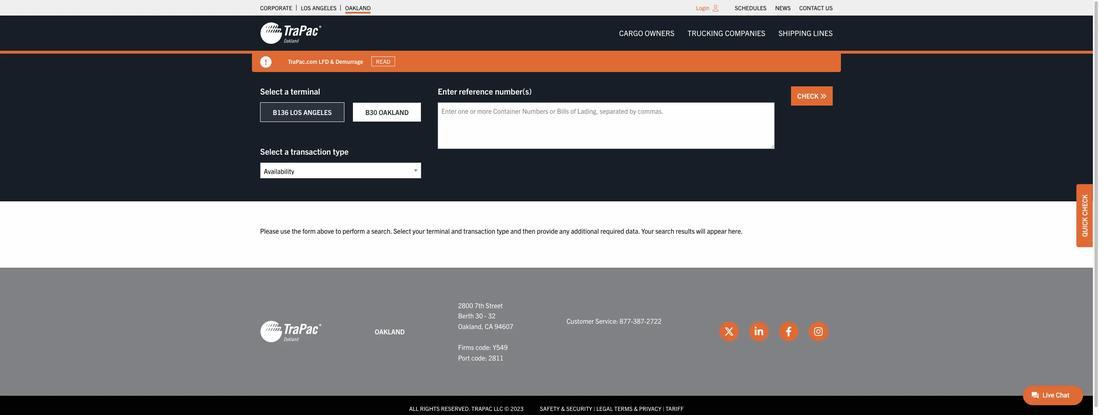 Task type: vqa. For each thing, say whether or not it's contained in the screenshot.
Please use the form above to perform a search. Select your terminal and transaction type and then provide any additional required data. Your search results will appear here.
yes



Task type: locate. For each thing, give the bounding box(es) containing it.
& right safety
[[562, 405, 565, 412]]

0 vertical spatial angeles
[[312, 4, 337, 11]]

0 vertical spatial terminal
[[291, 86, 320, 96]]

legal
[[597, 405, 613, 412]]

shipping lines
[[779, 28, 833, 38]]

contact us link
[[800, 2, 833, 14]]

select for select a transaction type
[[260, 146, 283, 156]]

0 vertical spatial select
[[260, 86, 283, 96]]

check inside button
[[798, 92, 821, 100]]

94607
[[495, 322, 514, 330]]

cargo owners link
[[613, 25, 682, 41]]

& right terms
[[634, 405, 638, 412]]

los right b136
[[290, 108, 302, 116]]

1 horizontal spatial &
[[562, 405, 565, 412]]

0 vertical spatial code:
[[476, 343, 492, 351]]

your
[[642, 227, 654, 235]]

©
[[505, 405, 510, 412]]

1 vertical spatial check
[[1082, 195, 1090, 216]]

reserved.
[[441, 405, 471, 412]]

menu bar
[[731, 2, 838, 14], [613, 25, 840, 41]]

privacy
[[640, 405, 662, 412]]

1 vertical spatial terminal
[[427, 227, 450, 235]]

and left the then
[[511, 227, 522, 235]]

quick
[[1082, 217, 1090, 237]]

0 horizontal spatial transaction
[[291, 146, 331, 156]]

port
[[458, 354, 470, 362]]

code: up 2811
[[476, 343, 492, 351]]

customer service: 877-387-2722
[[567, 317, 662, 325]]

code:
[[476, 343, 492, 351], [472, 354, 487, 362]]

1 horizontal spatial terminal
[[427, 227, 450, 235]]

berth
[[458, 312, 474, 320]]

0 vertical spatial check
[[798, 92, 821, 100]]

here.
[[729, 227, 743, 235]]

news link
[[776, 2, 791, 14]]

1 vertical spatial angeles
[[304, 108, 332, 116]]

required
[[601, 227, 625, 235]]

safety & security link
[[540, 405, 593, 412]]

a for terminal
[[285, 86, 289, 96]]

owners
[[645, 28, 675, 38]]

2800 7th street berth 30 - 32 oakland, ca 94607
[[458, 301, 514, 330]]

2 | from the left
[[663, 405, 665, 412]]

1 vertical spatial select
[[260, 146, 283, 156]]

0 vertical spatial menu bar
[[731, 2, 838, 14]]

please use the form above to perform a search. select your terminal and transaction type and then provide any additional required data. your search results will appear here.
[[260, 227, 743, 235]]

a left "search."
[[367, 227, 370, 235]]

1 horizontal spatial transaction
[[464, 227, 496, 235]]

0 vertical spatial a
[[285, 86, 289, 96]]

menu bar down the light icon
[[613, 25, 840, 41]]

banner containing cargo owners
[[0, 16, 1100, 72]]

2 vertical spatial a
[[367, 227, 370, 235]]

a
[[285, 86, 289, 96], [285, 146, 289, 156], [367, 227, 370, 235]]

cargo
[[620, 28, 644, 38]]

&
[[331, 58, 334, 65], [562, 405, 565, 412], [634, 405, 638, 412]]

0 vertical spatial los
[[301, 4, 311, 11]]

angeles
[[312, 4, 337, 11], [304, 108, 332, 116]]

enter
[[438, 86, 457, 96]]

check
[[798, 92, 821, 100], [1082, 195, 1090, 216]]

Enter reference number(s) text field
[[438, 102, 775, 149]]

0 horizontal spatial |
[[594, 405, 596, 412]]

1 vertical spatial los
[[290, 108, 302, 116]]

1 vertical spatial code:
[[472, 354, 487, 362]]

0 horizontal spatial solid image
[[260, 56, 272, 68]]

1 horizontal spatial and
[[511, 227, 522, 235]]

1 vertical spatial oakland image
[[260, 320, 322, 343]]

| left legal
[[594, 405, 596, 412]]

1 vertical spatial solid image
[[821, 93, 827, 99]]

contact us
[[800, 4, 833, 11]]

corporate link
[[260, 2, 292, 14]]

1 vertical spatial menu bar
[[613, 25, 840, 41]]

select up b136
[[260, 86, 283, 96]]

0 horizontal spatial type
[[333, 146, 349, 156]]

code: right port
[[472, 354, 487, 362]]

quick check link
[[1077, 184, 1094, 247]]

terminal
[[291, 86, 320, 96], [427, 227, 450, 235]]

select down b136
[[260, 146, 283, 156]]

| left tariff at bottom
[[663, 405, 665, 412]]

any
[[560, 227, 570, 235]]

trucking companies
[[688, 28, 766, 38]]

the
[[292, 227, 301, 235]]

los right corporate
[[301, 4, 311, 11]]

0 vertical spatial oakland
[[345, 4, 371, 11]]

0 horizontal spatial and
[[452, 227, 462, 235]]

above
[[317, 227, 334, 235]]

los angeles link
[[301, 2, 337, 14]]

0 horizontal spatial terminal
[[291, 86, 320, 96]]

1 and from the left
[[452, 227, 462, 235]]

terminal up the "b136 los angeles"
[[291, 86, 320, 96]]

2800
[[458, 301, 474, 309]]

select for select a terminal
[[260, 86, 283, 96]]

menu bar up shipping
[[731, 2, 838, 14]]

1 vertical spatial transaction
[[464, 227, 496, 235]]

footer containing 2800 7th street
[[0, 268, 1094, 415]]

1 horizontal spatial solid image
[[821, 93, 827, 99]]

number(s)
[[495, 86, 532, 96]]

angeles left oakland link
[[312, 4, 337, 11]]

1 horizontal spatial type
[[497, 227, 509, 235]]

1 horizontal spatial |
[[663, 405, 665, 412]]

1 vertical spatial a
[[285, 146, 289, 156]]

387-
[[634, 317, 647, 325]]

companies
[[726, 28, 766, 38]]

select a terminal
[[260, 86, 320, 96]]

safety
[[540, 405, 560, 412]]

type
[[333, 146, 349, 156], [497, 227, 509, 235]]

news
[[776, 4, 791, 11]]

select left your
[[394, 227, 411, 235]]

footer
[[0, 268, 1094, 415]]

cargo owners
[[620, 28, 675, 38]]

shipping lines link
[[773, 25, 840, 41]]

0 vertical spatial transaction
[[291, 146, 331, 156]]

0 horizontal spatial check
[[798, 92, 821, 100]]

b136 los angeles
[[273, 108, 332, 116]]

oakland image
[[260, 22, 322, 45], [260, 320, 322, 343]]

1 vertical spatial type
[[497, 227, 509, 235]]

1 | from the left
[[594, 405, 596, 412]]

1 horizontal spatial check
[[1082, 195, 1090, 216]]

0 horizontal spatial &
[[331, 58, 334, 65]]

street
[[486, 301, 503, 309]]

and right your
[[452, 227, 462, 235]]

0 vertical spatial oakland image
[[260, 22, 322, 45]]

trucking companies link
[[682, 25, 773, 41]]

terminal right your
[[427, 227, 450, 235]]

7th
[[475, 301, 485, 309]]

a up b136
[[285, 86, 289, 96]]

check button
[[792, 86, 833, 106]]

to
[[336, 227, 341, 235]]

2 horizontal spatial &
[[634, 405, 638, 412]]

a down b136
[[285, 146, 289, 156]]

& right lfd
[[331, 58, 334, 65]]

banner
[[0, 16, 1100, 72]]

llc
[[494, 405, 504, 412]]

angeles down the select a terminal
[[304, 108, 332, 116]]

b136
[[273, 108, 289, 116]]

solid image
[[260, 56, 272, 68], [821, 93, 827, 99]]

corporate
[[260, 4, 292, 11]]

oakland
[[345, 4, 371, 11], [379, 108, 409, 116], [375, 327, 405, 336]]

y549
[[493, 343, 508, 351]]

firms
[[458, 343, 474, 351]]



Task type: describe. For each thing, give the bounding box(es) containing it.
trapac
[[472, 405, 493, 412]]

appear
[[707, 227, 727, 235]]

2 and from the left
[[511, 227, 522, 235]]

trapac.com lfd & demurrage
[[288, 58, 363, 65]]

oakland link
[[345, 2, 371, 14]]

results
[[676, 227, 695, 235]]

quick check
[[1082, 195, 1090, 237]]

reference
[[459, 86, 493, 96]]

read
[[376, 58, 391, 65]]

will
[[697, 227, 706, 235]]

2 vertical spatial select
[[394, 227, 411, 235]]

b30
[[366, 108, 378, 116]]

32
[[489, 312, 496, 320]]

contact
[[800, 4, 825, 11]]

lines
[[814, 28, 833, 38]]

2023
[[511, 405, 524, 412]]

menu bar containing cargo owners
[[613, 25, 840, 41]]

lfd
[[319, 58, 329, 65]]

877-
[[620, 317, 634, 325]]

us
[[826, 4, 833, 11]]

angeles inside los angeles link
[[312, 4, 337, 11]]

select a transaction type
[[260, 146, 349, 156]]

service:
[[596, 317, 619, 325]]

enter reference number(s)
[[438, 86, 532, 96]]

legal terms & privacy link
[[597, 405, 662, 412]]

perform
[[343, 227, 365, 235]]

menu bar containing schedules
[[731, 2, 838, 14]]

a for transaction
[[285, 146, 289, 156]]

tariff link
[[666, 405, 684, 412]]

light image
[[713, 5, 719, 11]]

-
[[485, 312, 487, 320]]

please
[[260, 227, 279, 235]]

shipping
[[779, 28, 812, 38]]

use
[[281, 227, 291, 235]]

read link
[[372, 56, 396, 66]]

provide
[[537, 227, 558, 235]]

tariff
[[666, 405, 684, 412]]

solid image inside check button
[[821, 93, 827, 99]]

1 oakland image from the top
[[260, 22, 322, 45]]

customer
[[567, 317, 594, 325]]

2 vertical spatial oakland
[[375, 327, 405, 336]]

los angeles
[[301, 4, 337, 11]]

rights
[[420, 405, 440, 412]]

login link
[[697, 4, 710, 11]]

2 oakland image from the top
[[260, 320, 322, 343]]

trucking
[[688, 28, 724, 38]]

2722
[[647, 317, 662, 325]]

search
[[656, 227, 675, 235]]

all
[[409, 405, 419, 412]]

your
[[413, 227, 425, 235]]

then
[[523, 227, 536, 235]]

form
[[303, 227, 316, 235]]

trapac.com
[[288, 58, 318, 65]]

all rights reserved. trapac llc © 2023
[[409, 405, 524, 412]]

1 vertical spatial oakland
[[379, 108, 409, 116]]

data.
[[626, 227, 640, 235]]

safety & security | legal terms & privacy | tariff
[[540, 405, 684, 412]]

ca
[[485, 322, 493, 330]]

b30 oakland
[[366, 108, 409, 116]]

demurrage
[[336, 58, 363, 65]]

additional
[[571, 227, 599, 235]]

login
[[697, 4, 710, 11]]

schedules
[[735, 4, 767, 11]]

schedules link
[[735, 2, 767, 14]]

security
[[567, 405, 593, 412]]

terms
[[615, 405, 633, 412]]

firms code:  y549 port code:  2811
[[458, 343, 508, 362]]

oakland,
[[458, 322, 484, 330]]

30
[[476, 312, 483, 320]]

0 vertical spatial solid image
[[260, 56, 272, 68]]

0 vertical spatial type
[[333, 146, 349, 156]]



